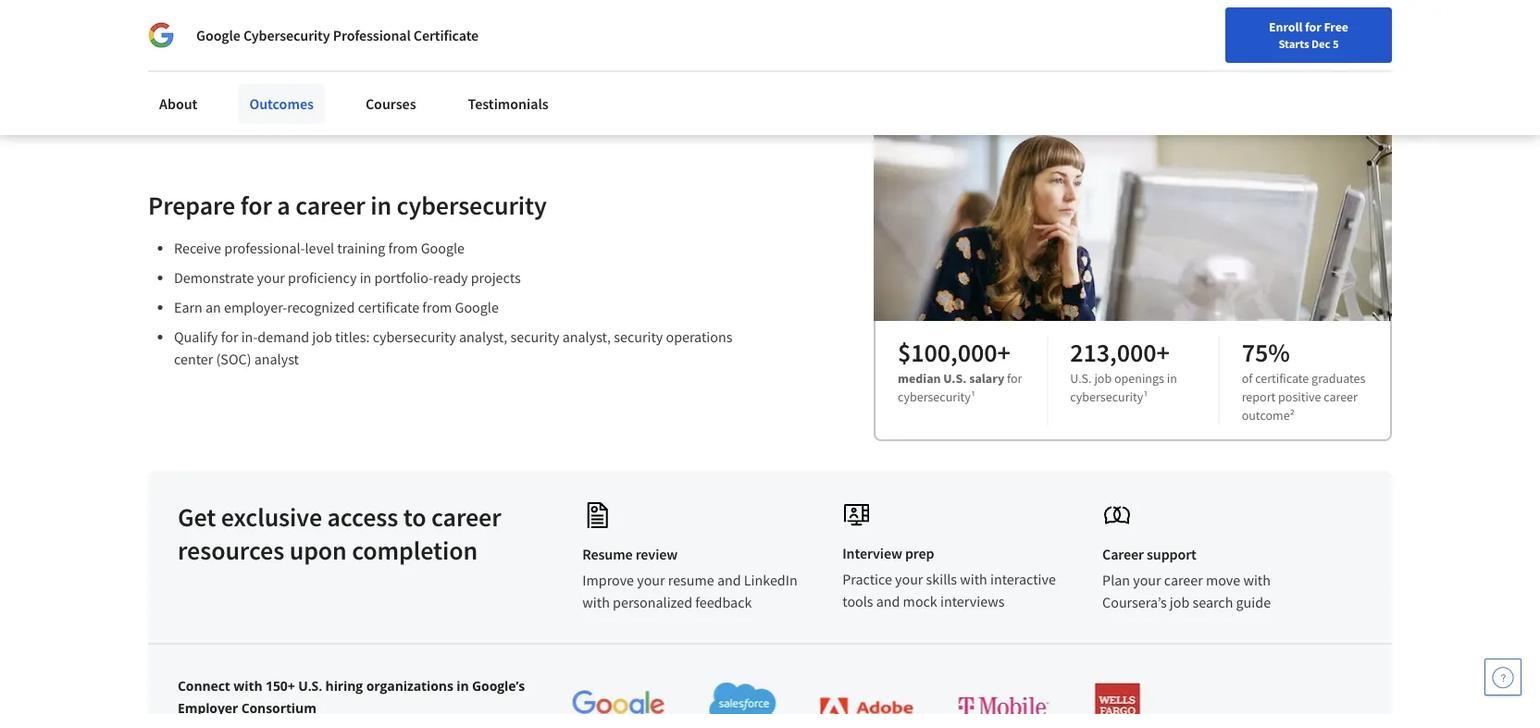 Task type: vqa. For each thing, say whether or not it's contained in the screenshot.
you in the Add your past work experience here. If you're just starting out, you can add internships or volunteer experience instead.
no



Task type: describe. For each thing, give the bounding box(es) containing it.
professional-
[[224, 239, 305, 257]]

positive
[[1278, 389, 1321, 406]]

for for enroll
[[1305, 19, 1322, 35]]

move
[[1206, 571, 1241, 590]]

analyst
[[254, 350, 299, 369]]

feedback
[[695, 594, 752, 612]]

5
[[1333, 36, 1339, 51]]

operations
[[666, 328, 733, 346]]

testimonials link
[[457, 83, 560, 124]]

cybersecurity inside for cybersecurity
[[898, 389, 971, 406]]

demonstrate
[[174, 269, 254, 287]]

google image
[[148, 22, 174, 48]]

1 vertical spatial from
[[422, 298, 452, 317]]

job inside qualify for in-demand job titles: cybersecurity analyst, security analyst, security operations center (soc) analyst
[[312, 328, 332, 346]]

2 analyst, from the left
[[563, 328, 611, 346]]

interview
[[843, 545, 902, 563]]

cybersecurity inside qualify for in-demand job titles: cybersecurity analyst, security analyst, security operations center (soc) analyst
[[373, 328, 456, 346]]

resources
[[178, 535, 284, 567]]

coursera enterprise logos image
[[979, 0, 1350, 14]]

a
[[277, 189, 290, 222]]

demand
[[258, 328, 309, 346]]

and inside "resume review improve your resume and linkedin with personalized feedback"
[[717, 571, 741, 590]]

english button
[[1152, 0, 1264, 60]]

0 vertical spatial google
[[196, 26, 240, 44]]

your for resume review improve your resume and linkedin with personalized feedback
[[637, 571, 665, 590]]

with inside career support plan your career move with coursera's job search guide
[[1244, 571, 1271, 590]]

employer-
[[224, 298, 287, 317]]

¹ for $100,000
[[971, 389, 976, 406]]

hiring
[[325, 677, 363, 695]]

career
[[1103, 545, 1144, 564]]

career inside get exclusive access to career resources upon completion
[[431, 501, 501, 534]]

0 horizontal spatial certificate
[[358, 298, 419, 317]]

organizations
[[366, 677, 453, 695]]

plan
[[1103, 571, 1130, 590]]

testimonials
[[468, 94, 549, 113]]

2 security from the left
[[614, 328, 663, 346]]

dec
[[1312, 36, 1331, 51]]

interviews
[[941, 593, 1005, 611]]

access
[[327, 501, 398, 534]]

150+
[[266, 677, 295, 695]]

adobe partner logo image
[[821, 698, 913, 715]]

exclusive
[[221, 501, 322, 534]]

courses
[[366, 94, 416, 113]]

ready
[[433, 269, 468, 287]]

certificate inside 75% of certificate graduates report positive career outcome
[[1255, 370, 1309, 387]]

receive professional-level training from google
[[174, 239, 465, 257]]

u.s. for +
[[944, 370, 967, 387]]

for for prepare
[[240, 189, 272, 222]]

improve
[[583, 571, 634, 590]]

median
[[898, 370, 941, 387]]

¹ for 213,000
[[1143, 389, 1148, 406]]

certificate
[[414, 26, 479, 44]]

in inside 213,000 + u.s. job openings in cybersecurity
[[1167, 370, 1177, 387]]

mock
[[903, 593, 938, 611]]

career inside career support plan your career move with coursera's job search guide
[[1164, 571, 1203, 590]]

support
[[1147, 545, 1197, 564]]

free
[[1324, 19, 1349, 35]]

get exclusive access to career resources upon completion
[[178, 501, 501, 567]]

guide
[[1236, 594, 1271, 612]]

about
[[159, 94, 198, 113]]

with inside connect with 150+ u.s. hiring organizations in google's employer consortium
[[234, 677, 262, 695]]

coursera's
[[1103, 594, 1167, 612]]

salary
[[969, 370, 1005, 387]]

for inside for cybersecurity
[[1007, 370, 1022, 387]]

resume review improve your resume and linkedin with personalized feedback
[[583, 545, 798, 612]]

213,000 + u.s. job openings in cybersecurity
[[1070, 337, 1177, 406]]

google's
[[472, 677, 525, 695]]

proficiency
[[288, 269, 357, 287]]

1 security from the left
[[511, 328, 560, 346]]

with inside interview prep practice your skills with interactive tools and mock interviews
[[960, 570, 988, 589]]

tools
[[843, 593, 873, 611]]

training
[[337, 239, 385, 257]]

75%
[[1242, 337, 1290, 369]]

level
[[305, 239, 334, 257]]

employer
[[178, 700, 238, 715]]

google cybersecurity professional certificate
[[196, 26, 479, 44]]

starts
[[1279, 36, 1309, 51]]

english
[[1185, 21, 1230, 39]]

for cybersecurity
[[898, 370, 1022, 406]]



Task type: locate. For each thing, give the bounding box(es) containing it.
for up dec
[[1305, 19, 1322, 35]]

0 horizontal spatial analyst,
[[459, 328, 508, 346]]

¹ down openings
[[1143, 389, 1148, 406]]

+ inside $100,000 + median u.s. salary
[[997, 337, 1011, 369]]

job left search
[[1170, 594, 1190, 612]]

2 vertical spatial google
[[455, 298, 499, 317]]

with up interviews
[[960, 570, 988, 589]]

completion
[[352, 535, 478, 567]]

2 vertical spatial job
[[1170, 594, 1190, 612]]

1 horizontal spatial u.s.
[[944, 370, 967, 387]]

titles:
[[335, 328, 370, 346]]

1 vertical spatial and
[[876, 593, 900, 611]]

earn an employer-recognized certificate from google
[[174, 298, 499, 317]]

outcomes link
[[238, 83, 325, 124]]

in left "google's"
[[457, 677, 469, 695]]

cybersecurity up the ready
[[397, 189, 547, 222]]

1 horizontal spatial certificate
[[1255, 370, 1309, 387]]

cybersecurity down portfolio-
[[373, 328, 456, 346]]

cybersecurity down openings
[[1070, 389, 1143, 406]]

1 + from the left
[[997, 337, 1011, 369]]

1 vertical spatial certificate
[[1255, 370, 1309, 387]]

qualify
[[174, 328, 218, 346]]

cybersecurity
[[243, 26, 330, 44]]

in right openings
[[1167, 370, 1177, 387]]

professional
[[333, 26, 411, 44]]

¹
[[971, 389, 976, 406], [1143, 389, 1148, 406]]

demonstrate your proficiency in portfolio-ready projects
[[174, 269, 521, 287]]

google down the projects
[[455, 298, 499, 317]]

1 horizontal spatial from
[[422, 298, 452, 317]]

for left in-
[[221, 328, 238, 346]]

for right 'salary'
[[1007, 370, 1022, 387]]

in
[[370, 189, 392, 222], [360, 269, 372, 287], [1167, 370, 1177, 387], [457, 677, 469, 695]]

cybersecurity inside 213,000 + u.s. job openings in cybersecurity
[[1070, 389, 1143, 406]]

an
[[206, 298, 221, 317]]

openings
[[1115, 370, 1165, 387]]

u.s. inside connect with 150+ u.s. hiring organizations in google's employer consortium
[[298, 677, 322, 695]]

for left a
[[240, 189, 272, 222]]

outcome
[[1242, 408, 1290, 424]]

about link
[[148, 83, 209, 124]]

None search field
[[264, 12, 708, 49]]

¹ down 'salary'
[[971, 389, 976, 406]]

enroll for free starts dec 5
[[1269, 19, 1349, 51]]

of
[[1242, 370, 1253, 387]]

+ for 213,000
[[1157, 337, 1170, 369]]

google
[[196, 26, 240, 44], [421, 239, 465, 257], [455, 298, 499, 317]]

for inside enroll for free starts dec 5
[[1305, 19, 1322, 35]]

resume
[[583, 545, 633, 564]]

outcomes
[[249, 94, 314, 113]]

practice
[[843, 570, 892, 589]]

prepare for a career in cybersecurity
[[148, 189, 547, 222]]

your up the coursera's
[[1133, 571, 1161, 590]]

upon
[[289, 535, 347, 567]]

0 horizontal spatial security
[[511, 328, 560, 346]]

0 vertical spatial and
[[717, 571, 741, 590]]

security left "operations" at the left top of the page
[[614, 328, 663, 346]]

career right the 'to'
[[431, 501, 501, 534]]

google partner logo image
[[573, 691, 665, 715]]

center
[[174, 350, 213, 369]]

and right tools
[[876, 593, 900, 611]]

courses link
[[354, 83, 427, 124]]

connect
[[178, 677, 230, 695]]

security down the projects
[[511, 328, 560, 346]]

career inside 75% of certificate graduates report positive career outcome
[[1324, 389, 1358, 406]]

2 horizontal spatial job
[[1170, 594, 1190, 612]]

u.s. for with
[[298, 677, 322, 695]]

0 vertical spatial certificate
[[358, 298, 419, 317]]

your inside career support plan your career move with coursera's job search guide
[[1133, 571, 1161, 590]]

1 horizontal spatial and
[[876, 593, 900, 611]]

+ inside 213,000 + u.s. job openings in cybersecurity
[[1157, 337, 1170, 369]]

2 horizontal spatial u.s.
[[1070, 370, 1092, 387]]

show notifications image
[[1290, 23, 1313, 45]]

personalized
[[613, 594, 692, 612]]

1 horizontal spatial +
[[1157, 337, 1170, 369]]

$100,000
[[898, 337, 997, 369]]

(soc)
[[216, 350, 251, 369]]

+ up 'salary'
[[997, 337, 1011, 369]]

your down professional-
[[257, 269, 285, 287]]

0 horizontal spatial +
[[997, 337, 1011, 369]]

enroll
[[1269, 19, 1303, 35]]

career down graduates
[[1324, 389, 1358, 406]]

projects
[[471, 269, 521, 287]]

help center image
[[1492, 667, 1514, 689]]

report
[[1242, 389, 1276, 406]]

prep
[[905, 545, 935, 563]]

+ for $100,000
[[997, 337, 1011, 369]]

get
[[178, 501, 216, 534]]

and
[[717, 571, 741, 590], [876, 593, 900, 611]]

in-
[[241, 328, 258, 346]]

linkedin
[[744, 571, 798, 590]]

in down training
[[360, 269, 372, 287]]

$100,000 + median u.s. salary
[[898, 337, 1011, 387]]

u.s. down $100,000
[[944, 370, 967, 387]]

u.s. right 150+
[[298, 677, 322, 695]]

1 ¹ from the left
[[971, 389, 976, 406]]

resume
[[668, 571, 714, 590]]

portfolio-
[[374, 269, 433, 287]]

google up the ready
[[421, 239, 465, 257]]

from down the ready
[[422, 298, 452, 317]]

job inside career support plan your career move with coursera's job search guide
[[1170, 594, 1190, 612]]

prepare
[[148, 189, 235, 222]]

career down support
[[1164, 571, 1203, 590]]

with inside "resume review improve your resume and linkedin with personalized feedback"
[[583, 594, 610, 612]]

for
[[1305, 19, 1322, 35], [240, 189, 272, 222], [221, 328, 238, 346], [1007, 370, 1022, 387]]

qualify for in-demand job titles: cybersecurity analyst, security analyst, security operations center (soc) analyst
[[174, 328, 733, 369]]

connect with 150+ u.s. hiring organizations in google's employer consortium
[[178, 677, 525, 715]]

interview prep practice your skills with interactive tools and mock interviews
[[843, 545, 1056, 611]]

213,000
[[1070, 337, 1157, 369]]

your up personalized
[[637, 571, 665, 590]]

and up feedback
[[717, 571, 741, 590]]

graduates
[[1312, 370, 1366, 387]]

for for qualify
[[221, 328, 238, 346]]

cybersecurity down median
[[898, 389, 971, 406]]

career
[[295, 189, 365, 222], [1324, 389, 1358, 406], [431, 501, 501, 534], [1164, 571, 1203, 590]]

1 vertical spatial job
[[1095, 370, 1112, 387]]

recognized
[[287, 298, 355, 317]]

0 horizontal spatial u.s.
[[298, 677, 322, 695]]

with up guide
[[1244, 571, 1271, 590]]

salesforce partner logo image
[[710, 683, 776, 715]]

skills
[[926, 570, 957, 589]]

u.s. inside 213,000 + u.s. job openings in cybersecurity
[[1070, 370, 1092, 387]]

cybersecurity
[[397, 189, 547, 222], [373, 328, 456, 346], [898, 389, 971, 406], [1070, 389, 1143, 406]]

your inside "resume review improve your resume and linkedin with personalized feedback"
[[637, 571, 665, 590]]

job down 'recognized'
[[312, 328, 332, 346]]

receive
[[174, 239, 221, 257]]

job down 213,000 on the right of page
[[1095, 370, 1112, 387]]

1 horizontal spatial security
[[614, 328, 663, 346]]

2 + from the left
[[1157, 337, 1170, 369]]

from up portfolio-
[[388, 239, 418, 257]]

analyst,
[[459, 328, 508, 346], [563, 328, 611, 346]]

earn
[[174, 298, 203, 317]]

security
[[511, 328, 560, 346], [614, 328, 663, 346]]

job
[[312, 328, 332, 346], [1095, 370, 1112, 387], [1170, 594, 1190, 612]]

0 vertical spatial job
[[312, 328, 332, 346]]

job inside 213,000 + u.s. job openings in cybersecurity
[[1095, 370, 1112, 387]]

search
[[1193, 594, 1233, 612]]

u.s. inside $100,000 + median u.s. salary
[[944, 370, 967, 387]]

0 horizontal spatial job
[[312, 328, 332, 346]]

google right the google image
[[196, 26, 240, 44]]

1 horizontal spatial ¹
[[1143, 389, 1148, 406]]

u.s. down 213,000 on the right of page
[[1070, 370, 1092, 387]]

to
[[403, 501, 426, 534]]

consortium
[[241, 700, 316, 715]]

0 horizontal spatial from
[[388, 239, 418, 257]]

75% of certificate graduates report positive career outcome
[[1242, 337, 1366, 424]]

2 ¹ from the left
[[1143, 389, 1148, 406]]

0 horizontal spatial ¹
[[971, 389, 976, 406]]

²
[[1290, 408, 1295, 424]]

1 analyst, from the left
[[459, 328, 508, 346]]

certificate down portfolio-
[[358, 298, 419, 317]]

review
[[636, 545, 678, 564]]

for inside qualify for in-demand job titles: cybersecurity analyst, security analyst, security operations center (soc) analyst
[[221, 328, 238, 346]]

1 horizontal spatial analyst,
[[563, 328, 611, 346]]

your inside interview prep practice your skills with interactive tools and mock interviews
[[895, 570, 923, 589]]

1 vertical spatial google
[[421, 239, 465, 257]]

and inside interview prep practice your skills with interactive tools and mock interviews
[[876, 593, 900, 611]]

+ up openings
[[1157, 337, 1170, 369]]

your for interview prep practice your skills with interactive tools and mock interviews
[[895, 570, 923, 589]]

certificate up positive
[[1255, 370, 1309, 387]]

0 vertical spatial from
[[388, 239, 418, 257]]

in up training
[[370, 189, 392, 222]]

1 horizontal spatial job
[[1095, 370, 1112, 387]]

career up level
[[295, 189, 365, 222]]

with down improve
[[583, 594, 610, 612]]

in inside connect with 150+ u.s. hiring organizations in google's employer consortium
[[457, 677, 469, 695]]

0 horizontal spatial and
[[717, 571, 741, 590]]

your up the mock
[[895, 570, 923, 589]]

interactive
[[990, 570, 1056, 589]]

your for career support plan your career move with coursera's job search guide
[[1133, 571, 1161, 590]]

with left 150+
[[234, 677, 262, 695]]

career support plan your career move with coursera's job search guide
[[1103, 545, 1271, 612]]



